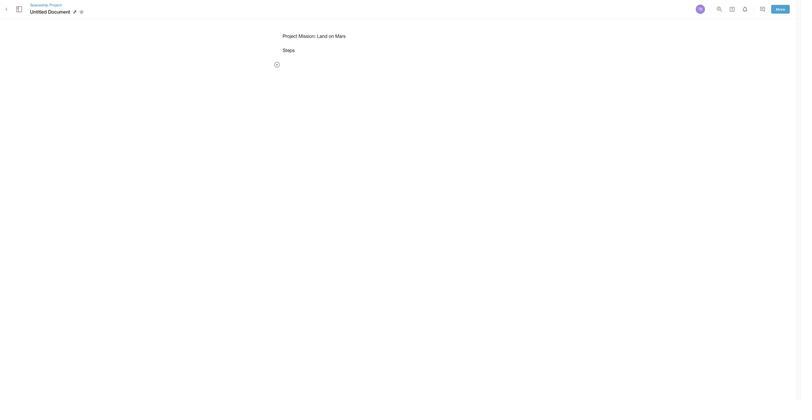 Task type: vqa. For each thing, say whether or not it's contained in the screenshot.
DOCUMENT
yes



Task type: describe. For each thing, give the bounding box(es) containing it.
more
[[776, 7, 785, 11]]

tb
[[698, 7, 703, 11]]

document
[[48, 9, 70, 14]]

mars
[[335, 34, 346, 39]]

project inside the spaceship project 'link'
[[49, 3, 62, 7]]

tb button
[[695, 4, 706, 15]]

more button
[[771, 5, 790, 14]]

mission:
[[299, 34, 316, 39]]

land
[[317, 34, 328, 39]]



Task type: locate. For each thing, give the bounding box(es) containing it.
project mission: land on mars
[[283, 34, 346, 39]]

spaceship
[[30, 3, 48, 7]]

spaceship project
[[30, 3, 62, 7]]

project up document
[[49, 3, 62, 7]]

favorite image
[[78, 8, 85, 15]]

on
[[329, 34, 334, 39]]

project up steps
[[283, 34, 297, 39]]

untitled
[[30, 9, 47, 14]]

1 horizontal spatial project
[[283, 34, 297, 39]]

1 vertical spatial project
[[283, 34, 297, 39]]

untitled document
[[30, 9, 70, 14]]

0 vertical spatial project
[[49, 3, 62, 7]]

0 horizontal spatial project
[[49, 3, 62, 7]]

steps
[[283, 48, 295, 53]]

project
[[49, 3, 62, 7], [283, 34, 297, 39]]

spaceship project link
[[30, 2, 86, 8]]



